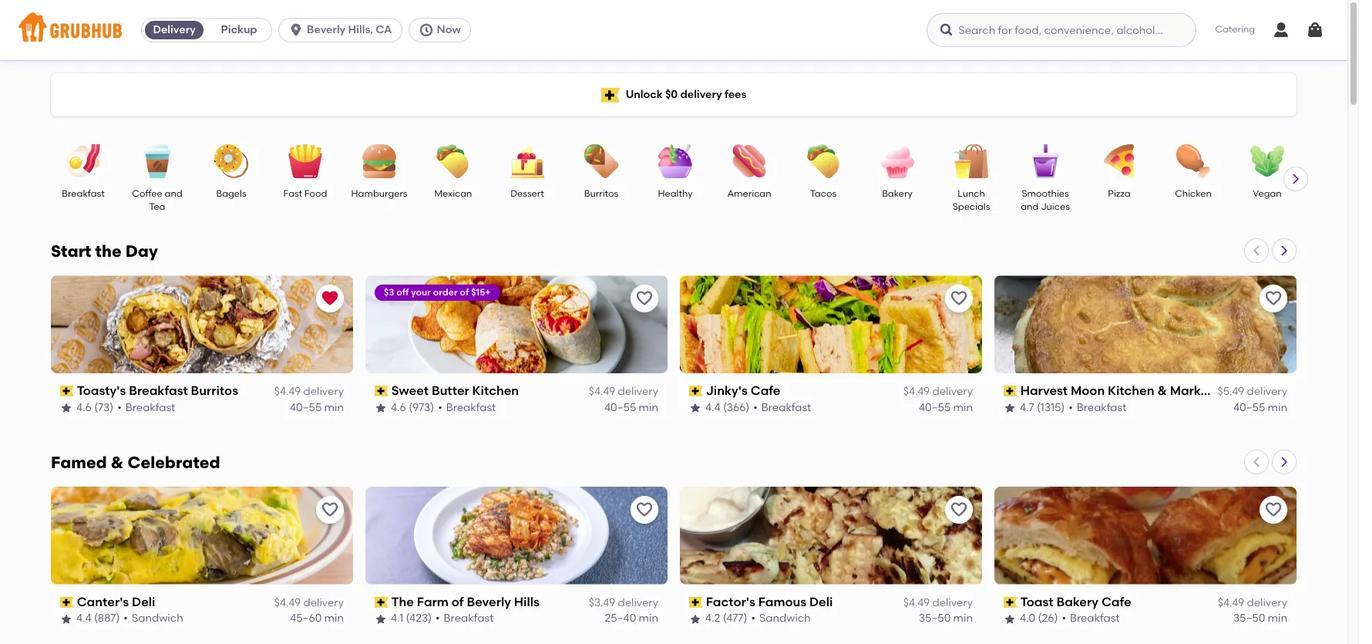 Task type: describe. For each thing, give the bounding box(es) containing it.
dessert
[[511, 188, 544, 199]]

hills,
[[348, 23, 373, 36]]

lunch
[[958, 188, 985, 199]]

butter
[[432, 383, 470, 398]]

healthy image
[[649, 144, 703, 178]]

• breakfast for cafe
[[754, 401, 812, 414]]

breakfast for jinky's cafe
[[762, 401, 812, 414]]

4.0
[[1020, 612, 1036, 625]]

hamburgers
[[351, 188, 408, 199]]

4.4 (366)
[[706, 401, 750, 414]]

saved restaurant button
[[316, 285, 344, 312]]

save this restaurant button for the farm of beverly hills
[[631, 496, 659, 524]]

now button
[[408, 18, 477, 42]]

delivery for canter's deli
[[303, 596, 344, 609]]

subscription pass image for canter's deli
[[60, 597, 74, 608]]

unlock
[[626, 88, 663, 101]]

45–60 min
[[290, 612, 344, 625]]

40–55 min for jinky's cafe
[[919, 401, 973, 414]]

0 vertical spatial cafe
[[751, 383, 781, 398]]

main navigation navigation
[[0, 0, 1348, 60]]

the
[[392, 595, 414, 609]]

food
[[305, 188, 327, 199]]

subscription pass image for harvest moon kitchen & marketplace
[[1004, 386, 1018, 397]]

$15+
[[471, 287, 491, 298]]

1 vertical spatial bakery
[[1057, 595, 1099, 609]]

american
[[728, 188, 772, 199]]

specials
[[953, 202, 991, 212]]

smoothies and juices
[[1021, 188, 1070, 212]]

• breakfast for moon
[[1069, 401, 1127, 414]]

coffee and tea
[[132, 188, 183, 212]]

40–55 min for toasty's breakfast burritos
[[290, 401, 344, 414]]

toast
[[1021, 595, 1054, 609]]

delivery for the farm of beverly hills
[[618, 596, 659, 609]]

45–60
[[290, 612, 322, 625]]

breakfast for the farm of beverly hills
[[444, 612, 494, 625]]

min for the farm of beverly hills
[[639, 612, 659, 625]]

canter's deli
[[77, 595, 155, 609]]

pickup button
[[207, 18, 272, 42]]

(366)
[[723, 401, 750, 414]]

(423)
[[406, 612, 432, 625]]

toasty's breakfast burritos
[[77, 383, 238, 398]]

chicken image
[[1167, 144, 1221, 178]]

subscription pass image for sweet butter kitchen
[[375, 386, 388, 397]]

unlock $0 delivery fees
[[626, 88, 747, 101]]

delivery for toast bakery cafe
[[1247, 596, 1288, 609]]

the farm of beverly hills logo image
[[366, 487, 668, 585]]

kitchen for butter
[[472, 383, 519, 398]]

and for coffee and tea
[[165, 188, 183, 199]]

subscription pass image for jinky's cafe
[[690, 386, 703, 397]]

1 vertical spatial beverly
[[467, 595, 511, 609]]

(26)
[[1039, 612, 1058, 625]]

4.2 (477)
[[706, 612, 748, 625]]

1 horizontal spatial svg image
[[1273, 21, 1291, 39]]

1 deli from the left
[[132, 595, 155, 609]]

catering button
[[1205, 13, 1266, 48]]

tacos
[[811, 188, 837, 199]]

1 horizontal spatial svg image
[[940, 22, 955, 38]]

caret right icon image for start the day
[[1279, 244, 1291, 257]]

$4.49 delivery for toasty's breakfast burritos
[[274, 385, 344, 398]]

25–40 min
[[605, 612, 659, 625]]

4.6 (73)
[[76, 401, 113, 414]]

0 horizontal spatial bakery
[[882, 188, 913, 199]]

35–50 for factor's famous deli
[[919, 612, 951, 625]]

• breakfast for butter
[[438, 401, 496, 414]]

kitchen for moon
[[1108, 383, 1155, 398]]

famed & celebrated
[[51, 453, 220, 472]]

the
[[95, 241, 122, 261]]

$3.49
[[589, 596, 616, 609]]

$4.49 for toast bakery cafe
[[1218, 596, 1245, 609]]

tacos image
[[797, 144, 851, 178]]

2 horizontal spatial svg image
[[1307, 21, 1325, 39]]

catering
[[1216, 24, 1256, 35]]

hills
[[514, 595, 540, 609]]

sweet butter kitchen
[[392, 383, 519, 398]]

pickup
[[221, 23, 257, 36]]

$4.49 for toasty's breakfast burritos
[[274, 385, 301, 398]]

save this restaurant button for jinky's cafe
[[946, 285, 973, 312]]

$3.49 delivery
[[589, 596, 659, 609]]

marketplace
[[1171, 383, 1248, 398]]

4.6 (973)
[[391, 401, 434, 414]]

your
[[411, 287, 431, 298]]

vegan
[[1254, 188, 1282, 199]]

canter's deli logo image
[[51, 487, 353, 585]]

4.2
[[706, 612, 721, 625]]

pizza image
[[1093, 144, 1147, 178]]

toast bakery cafe
[[1021, 595, 1132, 609]]

start the day
[[51, 241, 158, 261]]

burritos image
[[575, 144, 629, 178]]

(887)
[[94, 612, 120, 625]]

0 horizontal spatial save this restaurant image
[[636, 289, 654, 308]]

coffee and tea image
[[130, 144, 184, 178]]

$4.49 delivery for factor's famous deli
[[904, 596, 973, 609]]

• for butter
[[438, 401, 442, 414]]

40–55 for jinky's cafe
[[919, 401, 951, 414]]

25–40
[[605, 612, 636, 625]]

breakfast for toasty's breakfast burritos
[[125, 401, 175, 414]]

beverly hills, ca button
[[279, 18, 408, 42]]

day
[[125, 241, 158, 261]]

35–50 min for factor's famous deli
[[919, 612, 973, 625]]

40–55 for toasty's breakfast burritos
[[290, 401, 322, 414]]

delivery
[[153, 23, 196, 36]]

delivery for harvest moon kitchen & marketplace
[[1247, 385, 1288, 398]]

min for jinky's cafe
[[954, 401, 973, 414]]

delivery button
[[142, 18, 207, 42]]

dessert image
[[501, 144, 555, 178]]

moon
[[1071, 383, 1105, 398]]

hamburgers image
[[352, 144, 406, 178]]

save this restaurant button for canter's deli
[[316, 496, 344, 524]]

40–55 min for sweet butter kitchen
[[605, 401, 659, 414]]

$4.49 delivery for toast bakery cafe
[[1218, 596, 1288, 609]]

subscription pass image for factor's famous deli
[[690, 597, 703, 608]]

$4.49 for canter's deli
[[274, 596, 301, 609]]

$3 off your order of $15+
[[384, 287, 491, 298]]

smoothies
[[1022, 188, 1069, 199]]

2 deli from the left
[[810, 595, 833, 609]]

order
[[433, 287, 458, 298]]

save this restaurant image for jinky's cafe
[[950, 289, 969, 308]]

save this restaurant button for harvest moon kitchen & marketplace
[[1260, 285, 1288, 312]]

pizza
[[1109, 188, 1131, 199]]

min for factor's famous deli
[[954, 612, 973, 625]]

$4.49 for factor's famous deli
[[904, 596, 930, 609]]

40–55 min for harvest moon kitchen & marketplace
[[1234, 401, 1288, 414]]

• for deli
[[124, 612, 128, 625]]

star icon image for jinky's cafe
[[690, 402, 702, 414]]

4.1
[[391, 612, 404, 625]]

save this restaurant image for toast bakery cafe
[[1265, 500, 1283, 519]]

caret left icon image for start the day
[[1251, 244, 1263, 257]]

factor's famous deli
[[706, 595, 833, 609]]

famed
[[51, 453, 107, 472]]

harvest moon kitchen & marketplace
[[1021, 383, 1248, 398]]

4.4 (887)
[[76, 612, 120, 625]]

delivery for jinky's cafe
[[933, 385, 973, 398]]

harvest
[[1021, 383, 1068, 398]]

4.4 for canter's deli
[[76, 612, 91, 625]]

chicken
[[1176, 188, 1212, 199]]

min for sweet butter kitchen
[[639, 401, 659, 414]]

delivery for factor's famous deli
[[933, 596, 973, 609]]

save this restaurant button for toast bakery cafe
[[1260, 496, 1288, 524]]

the farm of beverly hills
[[392, 595, 540, 609]]

1 vertical spatial &
[[111, 453, 124, 472]]

$3
[[384, 287, 395, 298]]

min for toasty's breakfast burritos
[[324, 401, 344, 414]]

toasty's breakfast burritos logo image
[[51, 275, 353, 373]]

star icon image for factor's famous deli
[[690, 613, 702, 625]]



Task type: locate. For each thing, give the bounding box(es) containing it.
&
[[1158, 383, 1168, 398], [111, 453, 124, 472]]

1 horizontal spatial bakery
[[1057, 595, 1099, 609]]

4.4 down jinky's
[[706, 401, 721, 414]]

1 40–55 min from the left
[[290, 401, 344, 414]]

0 horizontal spatial 4.6
[[76, 401, 92, 414]]

subscription pass image left jinky's
[[690, 386, 703, 397]]

1 35–50 min from the left
[[919, 612, 973, 625]]

caret left icon image down $5.49 delivery
[[1251, 456, 1263, 468]]

1 horizontal spatial 4.4
[[706, 401, 721, 414]]

0 vertical spatial caret left icon image
[[1251, 244, 1263, 257]]

subscription pass image for toasty's breakfast burritos
[[60, 386, 74, 397]]

1 horizontal spatial 35–50
[[1234, 612, 1266, 625]]

• right (366)
[[754, 401, 758, 414]]

0 vertical spatial beverly
[[307, 23, 346, 36]]

2 sandwich from the left
[[760, 612, 811, 625]]

• breakfast for breakfast
[[117, 401, 175, 414]]

star icon image
[[60, 402, 72, 414], [375, 402, 387, 414], [690, 402, 702, 414], [1004, 402, 1017, 414], [60, 613, 72, 625], [375, 613, 387, 625], [690, 613, 702, 625], [1004, 613, 1017, 625]]

delivery for sweet butter kitchen
[[618, 385, 659, 398]]

save this restaurant button
[[631, 285, 659, 312], [946, 285, 973, 312], [1260, 285, 1288, 312], [316, 496, 344, 524], [631, 496, 659, 524], [946, 496, 973, 524], [1260, 496, 1288, 524]]

1 • sandwich from the left
[[124, 612, 183, 625]]

1 horizontal spatial &
[[1158, 383, 1168, 398]]

4.6 for toasty's breakfast burritos
[[76, 401, 92, 414]]

bakery up (26)
[[1057, 595, 1099, 609]]

• right (477)
[[752, 612, 756, 625]]

and inside smoothies and juices
[[1021, 202, 1039, 212]]

subscription pass image left sweet in the bottom left of the page
[[375, 386, 388, 397]]

4 40–55 from the left
[[1234, 401, 1266, 414]]

0 horizontal spatial 35–50 min
[[919, 612, 973, 625]]

2 35–50 from the left
[[1234, 612, 1266, 625]]

0 horizontal spatial and
[[165, 188, 183, 199]]

svg image
[[1273, 21, 1291, 39], [418, 22, 434, 38]]

beverly hills, ca
[[307, 23, 392, 36]]

• breakfast down the farm of beverly hills
[[436, 612, 494, 625]]

4.4 for jinky's cafe
[[706, 401, 721, 414]]

caret right icon image for famed & celebrated
[[1279, 456, 1291, 468]]

0 vertical spatial burritos
[[584, 188, 619, 199]]

healthy
[[658, 188, 693, 199]]

Search for food, convenience, alcohol... search field
[[927, 13, 1197, 47]]

0 vertical spatial of
[[460, 287, 469, 298]]

$4.49 for jinky's cafe
[[904, 385, 930, 398]]

breakfast
[[62, 188, 105, 199], [129, 383, 188, 398], [125, 401, 175, 414], [446, 401, 496, 414], [762, 401, 812, 414], [1077, 401, 1127, 414], [444, 612, 494, 625], [1070, 612, 1120, 625]]

35–50
[[919, 612, 951, 625], [1234, 612, 1266, 625]]

delivery
[[681, 88, 722, 101], [303, 385, 344, 398], [618, 385, 659, 398], [933, 385, 973, 398], [1247, 385, 1288, 398], [303, 596, 344, 609], [618, 596, 659, 609], [933, 596, 973, 609], [1247, 596, 1288, 609]]

1 horizontal spatial beverly
[[467, 595, 511, 609]]

celebrated
[[128, 453, 220, 472]]

deli right canter's on the left of the page
[[132, 595, 155, 609]]

subscription pass image for toast bakery cafe
[[1004, 597, 1018, 608]]

1 vertical spatial 4.4
[[76, 612, 91, 625]]

cafe right jinky's
[[751, 383, 781, 398]]

2 kitchen from the left
[[1108, 383, 1155, 398]]

(1315)
[[1037, 401, 1065, 414]]

deli right famous
[[810, 595, 833, 609]]

breakfast for harvest moon kitchen & marketplace
[[1077, 401, 1127, 414]]

4.7
[[1020, 401, 1035, 414]]

• breakfast for bakery
[[1062, 612, 1120, 625]]

beverly inside button
[[307, 23, 346, 36]]

breakfast right toasty's
[[129, 383, 188, 398]]

• right (973)
[[438, 401, 442, 414]]

grubhub plus flag logo image
[[601, 88, 620, 102]]

0 horizontal spatial &
[[111, 453, 124, 472]]

sweet
[[392, 383, 429, 398]]

sweet butter kitchen logo image
[[366, 275, 668, 373]]

smoothies and juices image
[[1019, 144, 1073, 178]]

35–50 min
[[919, 612, 973, 625], [1234, 612, 1288, 625]]

subscription pass image for the farm of beverly hills
[[375, 597, 388, 608]]

subscription pass image left "factor's"
[[690, 597, 703, 608]]

toasty's
[[77, 383, 126, 398]]

toast bakery cafe logo image
[[995, 487, 1297, 585]]

• right (26)
[[1062, 612, 1067, 625]]

breakfast down the farm of beverly hills
[[444, 612, 494, 625]]

0 horizontal spatial burritos
[[191, 383, 238, 398]]

star icon image for sweet butter kitchen
[[375, 402, 387, 414]]

save this restaurant image
[[636, 289, 654, 308], [950, 500, 969, 519], [1265, 500, 1283, 519]]

subscription pass image
[[1004, 386, 1018, 397], [60, 597, 74, 608], [375, 597, 388, 608], [690, 597, 703, 608], [1004, 597, 1018, 608]]

0 vertical spatial caret right icon image
[[1290, 173, 1303, 185]]

1 vertical spatial and
[[1021, 202, 1039, 212]]

0 horizontal spatial • sandwich
[[124, 612, 183, 625]]

bagels
[[216, 188, 246, 199]]

svg image
[[1307, 21, 1325, 39], [289, 22, 304, 38], [940, 22, 955, 38]]

american image
[[723, 144, 777, 178]]

• sandwich for famous
[[752, 612, 811, 625]]

mexican
[[435, 188, 472, 199]]

cafe down the toast bakery cafe logo
[[1102, 595, 1132, 609]]

2 caret left icon image from the top
[[1251, 456, 1263, 468]]

1 kitchen from the left
[[472, 383, 519, 398]]

1 horizontal spatial cafe
[[1102, 595, 1132, 609]]

caret left icon image for famed & celebrated
[[1251, 456, 1263, 468]]

0 horizontal spatial svg image
[[418, 22, 434, 38]]

beverly
[[307, 23, 346, 36], [467, 595, 511, 609]]

1 horizontal spatial • sandwich
[[752, 612, 811, 625]]

2 horizontal spatial subscription pass image
[[690, 386, 703, 397]]

vegan image
[[1241, 144, 1295, 178]]

2 40–55 min from the left
[[605, 401, 659, 414]]

saved restaurant image
[[321, 289, 339, 308]]

• breakfast down the toast bakery cafe on the right bottom of page
[[1062, 612, 1120, 625]]

1 vertical spatial of
[[452, 595, 464, 609]]

& right the famed
[[111, 453, 124, 472]]

min
[[324, 401, 344, 414], [639, 401, 659, 414], [954, 401, 973, 414], [1268, 401, 1288, 414], [324, 612, 344, 625], [639, 612, 659, 625], [954, 612, 973, 625], [1268, 612, 1288, 625]]

and up tea
[[165, 188, 183, 199]]

star icon image for toast bakery cafe
[[1004, 613, 1017, 625]]

0 vertical spatial &
[[1158, 383, 1168, 398]]

1 horizontal spatial sandwich
[[760, 612, 811, 625]]

• breakfast down moon
[[1069, 401, 1127, 414]]

2 35–50 min from the left
[[1234, 612, 1288, 625]]

4 40–55 min from the left
[[1234, 401, 1288, 414]]

star icon image left 4.6 (73)
[[60, 402, 72, 414]]

1 subscription pass image from the left
[[60, 386, 74, 397]]

jinky's cafe logo image
[[680, 275, 983, 373]]

1 horizontal spatial 35–50 min
[[1234, 612, 1288, 625]]

min for harvest moon kitchen & marketplace
[[1268, 401, 1288, 414]]

subscription pass image
[[60, 386, 74, 397], [375, 386, 388, 397], [690, 386, 703, 397]]

star icon image for canter's deli
[[60, 613, 72, 625]]

3 40–55 min from the left
[[919, 401, 973, 414]]

star icon image left the 4.4 (366)
[[690, 402, 702, 414]]

mexican image
[[427, 144, 480, 178]]

1 vertical spatial caret left icon image
[[1251, 456, 1263, 468]]

breakfast down moon
[[1077, 401, 1127, 414]]

2 40–55 from the left
[[605, 401, 636, 414]]

subscription pass image left the
[[375, 597, 388, 608]]

• for bakery
[[1062, 612, 1067, 625]]

$4.49 for sweet butter kitchen
[[589, 385, 616, 398]]

jinky's
[[706, 383, 748, 398]]

save this restaurant image
[[950, 289, 969, 308], [1265, 289, 1283, 308], [321, 500, 339, 519], [636, 500, 654, 519]]

of left $15+ in the left of the page
[[460, 287, 469, 298]]

factor's famous deli logo image
[[680, 487, 983, 585]]

svg image inside beverly hills, ca button
[[289, 22, 304, 38]]

save this restaurant image for harvest moon kitchen & marketplace
[[1265, 289, 1283, 308]]

famous
[[759, 595, 807, 609]]

• for farm
[[436, 612, 440, 625]]

tea
[[149, 202, 165, 212]]

star icon image for the farm of beverly hills
[[375, 613, 387, 625]]

star icon image left the 4.0
[[1004, 613, 1017, 625]]

and inside coffee and tea
[[165, 188, 183, 199]]

• for famous
[[752, 612, 756, 625]]

svg image inside now button
[[418, 22, 434, 38]]

1 horizontal spatial burritos
[[584, 188, 619, 199]]

40–55
[[290, 401, 322, 414], [605, 401, 636, 414], [919, 401, 951, 414], [1234, 401, 1266, 414]]

subscription pass image left canter's on the left of the page
[[60, 597, 74, 608]]

sandwich down canter's deli
[[132, 612, 183, 625]]

2 4.6 from the left
[[391, 401, 406, 414]]

• right (887)
[[124, 612, 128, 625]]

3 40–55 from the left
[[919, 401, 951, 414]]

• for moon
[[1069, 401, 1073, 414]]

beverly left the "hills,"
[[307, 23, 346, 36]]

$4.49 delivery for canter's deli
[[274, 596, 344, 609]]

0 horizontal spatial subscription pass image
[[60, 386, 74, 397]]

$5.49
[[1218, 385, 1245, 398]]

• breakfast down toasty's breakfast burritos
[[117, 401, 175, 414]]

35–50 for toast bakery cafe
[[1234, 612, 1266, 625]]

• for cafe
[[754, 401, 758, 414]]

• sandwich down canter's deli
[[124, 612, 183, 625]]

0 horizontal spatial 35–50
[[919, 612, 951, 625]]

breakfast for sweet butter kitchen
[[446, 401, 496, 414]]

1 horizontal spatial kitchen
[[1108, 383, 1155, 398]]

1 vertical spatial caret right icon image
[[1279, 244, 1291, 257]]

40–55 for sweet butter kitchen
[[605, 401, 636, 414]]

save this restaurant image for factor's famous deli
[[950, 500, 969, 519]]

fast food
[[284, 188, 327, 199]]

min for canter's deli
[[324, 612, 344, 625]]

35–50 min for toast bakery cafe
[[1234, 612, 1288, 625]]

1 horizontal spatial 4.6
[[391, 401, 406, 414]]

2 subscription pass image from the left
[[375, 386, 388, 397]]

bakery image
[[871, 144, 925, 178]]

40–55 for harvest moon kitchen & marketplace
[[1234, 401, 1266, 414]]

star icon image left 4.7
[[1004, 402, 1017, 414]]

off
[[397, 287, 409, 298]]

now
[[437, 23, 461, 36]]

burritos
[[584, 188, 619, 199], [191, 383, 238, 398]]

min for toast bakery cafe
[[1268, 612, 1288, 625]]

jinky's cafe
[[706, 383, 781, 398]]

2 • sandwich from the left
[[752, 612, 811, 625]]

star icon image left 4.2
[[690, 613, 702, 625]]

start
[[51, 241, 91, 261]]

1 horizontal spatial subscription pass image
[[375, 386, 388, 397]]

bakery down bakery image
[[882, 188, 913, 199]]

save this restaurant image for canter's deli
[[321, 500, 339, 519]]

breakfast down the toast bakery cafe on the right bottom of page
[[1070, 612, 1120, 625]]

delivery for toasty's breakfast burritos
[[303, 385, 344, 398]]

(973)
[[409, 401, 434, 414]]

0 vertical spatial and
[[165, 188, 183, 199]]

sandwich
[[132, 612, 183, 625], [760, 612, 811, 625]]

$4.49 delivery for sweet butter kitchen
[[589, 385, 659, 398]]

1 vertical spatial cafe
[[1102, 595, 1132, 609]]

breakfast down "breakfast" image
[[62, 188, 105, 199]]

0 horizontal spatial cafe
[[751, 383, 781, 398]]

40–55 min
[[290, 401, 344, 414], [605, 401, 659, 414], [919, 401, 973, 414], [1234, 401, 1288, 414]]

$4.49
[[274, 385, 301, 398], [589, 385, 616, 398], [904, 385, 930, 398], [274, 596, 301, 609], [904, 596, 930, 609], [1218, 596, 1245, 609]]

burritos down toasty's breakfast burritos logo
[[191, 383, 238, 398]]

star icon image left 4.1
[[375, 613, 387, 625]]

svg image right catering button
[[1273, 21, 1291, 39]]

and for smoothies and juices
[[1021, 202, 1039, 212]]

• for breakfast
[[117, 401, 122, 414]]

0 horizontal spatial 4.4
[[76, 612, 91, 625]]

bagels image
[[204, 144, 258, 178]]

svg image left now
[[418, 22, 434, 38]]

sandwich for famous
[[760, 612, 811, 625]]

4.7 (1315)
[[1020, 401, 1065, 414]]

4.6 for sweet butter kitchen
[[391, 401, 406, 414]]

star icon image for harvest moon kitchen & marketplace
[[1004, 402, 1017, 414]]

•
[[117, 401, 122, 414], [438, 401, 442, 414], [754, 401, 758, 414], [1069, 401, 1073, 414], [124, 612, 128, 625], [436, 612, 440, 625], [752, 612, 756, 625], [1062, 612, 1067, 625]]

0 horizontal spatial deli
[[132, 595, 155, 609]]

fast food image
[[278, 144, 332, 178]]

• breakfast down "sweet butter kitchen"
[[438, 401, 496, 414]]

• right (73)
[[117, 401, 122, 414]]

lunch specials
[[953, 188, 991, 212]]

1 35–50 from the left
[[919, 612, 951, 625]]

4.0 (26)
[[1020, 612, 1058, 625]]

breakfast down toasty's breakfast burritos
[[125, 401, 175, 414]]

$5.49 delivery
[[1218, 385, 1288, 398]]

4.6 left (73)
[[76, 401, 92, 414]]

cafe
[[751, 383, 781, 398], [1102, 595, 1132, 609]]

0 horizontal spatial sandwich
[[132, 612, 183, 625]]

caret right icon image
[[1290, 173, 1303, 185], [1279, 244, 1291, 257], [1279, 456, 1291, 468]]

lunch specials image
[[945, 144, 999, 178]]

• breakfast for farm
[[436, 612, 494, 625]]

burritos down "burritos" image
[[584, 188, 619, 199]]

subscription pass image left harvest
[[1004, 386, 1018, 397]]

star icon image left 4.6 (973)
[[375, 402, 387, 414]]

4.6 down sweet in the bottom left of the page
[[391, 401, 406, 414]]

4.1 (423)
[[391, 612, 432, 625]]

save this restaurant button for factor's famous deli
[[946, 496, 973, 524]]

and down smoothies
[[1021, 202, 1039, 212]]

harvest moon kitchen & marketplace logo image
[[995, 275, 1297, 373]]

(477)
[[723, 612, 748, 625]]

• sandwich down famous
[[752, 612, 811, 625]]

• sandwich for deli
[[124, 612, 183, 625]]

1 4.6 from the left
[[76, 401, 92, 414]]

• right (1315)
[[1069, 401, 1073, 414]]

2 vertical spatial caret right icon image
[[1279, 456, 1291, 468]]

• breakfast down the jinky's cafe
[[754, 401, 812, 414]]

0 vertical spatial bakery
[[882, 188, 913, 199]]

canter's
[[77, 595, 129, 609]]

4.4
[[706, 401, 721, 414], [76, 612, 91, 625]]

0 horizontal spatial svg image
[[289, 22, 304, 38]]

1 caret left icon image from the top
[[1251, 244, 1263, 257]]

breakfast down the jinky's cafe
[[762, 401, 812, 414]]

$4.49 delivery for jinky's cafe
[[904, 385, 973, 398]]

coffee
[[132, 188, 162, 199]]

1 horizontal spatial deli
[[810, 595, 833, 609]]

(73)
[[94, 401, 113, 414]]

• sandwich
[[124, 612, 183, 625], [752, 612, 811, 625]]

farm
[[417, 595, 449, 609]]

fast
[[284, 188, 302, 199]]

1 horizontal spatial and
[[1021, 202, 1039, 212]]

1 40–55 from the left
[[290, 401, 322, 414]]

breakfast down "sweet butter kitchen"
[[446, 401, 496, 414]]

1 sandwich from the left
[[132, 612, 183, 625]]

factor's
[[706, 595, 756, 609]]

$4.49 delivery
[[274, 385, 344, 398], [589, 385, 659, 398], [904, 385, 973, 398], [274, 596, 344, 609], [904, 596, 973, 609], [1218, 596, 1288, 609]]

caret left icon image down vegan
[[1251, 244, 1263, 257]]

0 horizontal spatial beverly
[[307, 23, 346, 36]]

sandwich down famous
[[760, 612, 811, 625]]

star icon image left "4.4 (887)"
[[60, 613, 72, 625]]

beverly left hills
[[467, 595, 511, 609]]

juices
[[1041, 202, 1070, 212]]

sandwich for deli
[[132, 612, 183, 625]]

$0
[[666, 88, 678, 101]]

star icon image for toasty's breakfast burritos
[[60, 402, 72, 414]]

breakfast for toast bakery cafe
[[1070, 612, 1120, 625]]

fees
[[725, 88, 747, 101]]

1 vertical spatial burritos
[[191, 383, 238, 398]]

kitchen right butter
[[472, 383, 519, 398]]

& left the marketplace
[[1158, 383, 1168, 398]]

kitchen right moon
[[1108, 383, 1155, 398]]

caret left icon image
[[1251, 244, 1263, 257], [1251, 456, 1263, 468]]

of right farm
[[452, 595, 464, 609]]

• down farm
[[436, 612, 440, 625]]

2 horizontal spatial save this restaurant image
[[1265, 500, 1283, 519]]

4.4 left (887)
[[76, 612, 91, 625]]

bakery
[[882, 188, 913, 199], [1057, 595, 1099, 609]]

breakfast image
[[56, 144, 110, 178]]

1 horizontal spatial save this restaurant image
[[950, 500, 969, 519]]

subscription pass image left toast
[[1004, 597, 1018, 608]]

0 vertical spatial 4.4
[[706, 401, 721, 414]]

0 horizontal spatial kitchen
[[472, 383, 519, 398]]

subscription pass image left toasty's
[[60, 386, 74, 397]]

3 subscription pass image from the left
[[690, 386, 703, 397]]

ca
[[376, 23, 392, 36]]



Task type: vqa. For each thing, say whether or not it's contained in the screenshot.
"min"
yes



